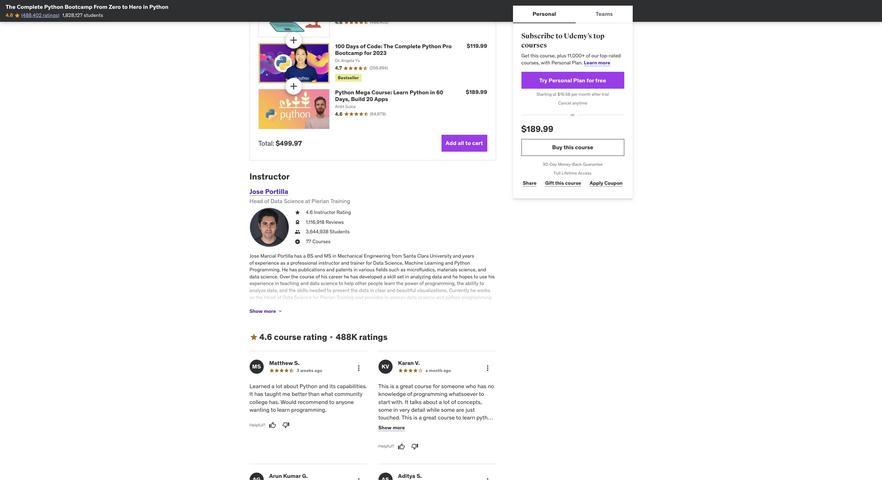 Task type: vqa. For each thing, say whether or not it's contained in the screenshot.
on to the top
no



Task type: describe. For each thing, give the bounding box(es) containing it.
1,828,127
[[62, 12, 83, 18]]

of down publications
[[316, 274, 320, 280]]

courses inside subscribe to udemy's top courses
[[522, 41, 547, 50]]

data,
[[267, 287, 278, 294]]

to right the link
[[418, 308, 422, 314]]

microfluidics, materials
[[407, 267, 458, 273]]

0 vertical spatial science
[[321, 281, 338, 287]]

0 vertical spatial learned
[[457, 422, 476, 429]]

and down university
[[445, 260, 453, 266]]

the up teaching
[[291, 274, 298, 280]]

build
[[351, 95, 365, 102]]

python inside learned a lot about python and its capabilities. it has taught me better than what community college has. would recommend to anyone wanting to learn programming.
[[300, 383, 318, 390]]

0 horizontal spatial ms
[[252, 363, 261, 370]]

cigna,
[[435, 301, 449, 308]]

to down has.
[[271, 406, 276, 414]]

4.6 for (488,402)
[[335, 19, 343, 25]]

course up talks
[[415, 383, 432, 390]]

1 vertical spatial learned
[[452, 454, 471, 461]]

mega
[[356, 89, 370, 96]]

in right base
[[392, 477, 396, 480]]

4.6 for (488,402 ratings)
[[6, 12, 13, 18]]

learn inside jose marcial portilla has a bs and ms in mechanical engineering from santa clara university and years of experience as a professional instructor and trainer for data science, machine learning and python programming. he has publications and patents in various fields such as microfluidics, materials science, and data science. over the course of his career he has developed a skill set in analyzing data and he hopes to use his experience in teaching and data science to help other people learn the power of programming, the ability to analyze data, and the skills needed to present the data in clear and beautiful visualizations. currently he works as the head of data science for pierian training and provides in-person data science and python programming training courses to employees working at top companies, including general electric, cigna, salesforce, starbucks, mckinsey and many more. feel free to check out the website link to find out more information about training offerings.
[[384, 281, 395, 287]]

0 vertical spatial as
[[281, 260, 286, 266]]

ago for for
[[444, 368, 451, 373]]

better
[[292, 391, 307, 398]]

perhaps
[[378, 438, 399, 445]]

courses inside jose marcial portilla has a bs and ms in mechanical engineering from santa clara university and years of experience as a professional instructor and trainer for data science, machine learning and python programming. he has publications and patents in various fields such as microfluidics, materials science, and data science. over the course of his career he has developed a skill set in analyzing data and he hopes to use his experience in teaching and data science to help other people learn the power of programming, the ability to analyze data, and the skills needed to present the data in clear and beautiful visualizations. currently he works as the head of data science for pierian training and provides in-person data science and python programming training courses to employees working at top companies, including general electric, cigna, salesforce, starbucks, mckinsey and many more. feel free to check out the website link to find out more information about training offerings.
[[268, 301, 285, 308]]

2 vertical spatial as
[[250, 294, 255, 301]]

in up instructor
[[333, 253, 337, 259]]

1 vertical spatial science
[[418, 294, 435, 301]]

jose portilla
[[335, 12, 358, 17]]

head inside jose marcial portilla has a bs and ms in mechanical engineering from santa clara university and years of experience as a professional instructor and trainer for data science, machine learning and python programming. he has publications and patents in various fields such as microfluidics, materials science, and data science. over the course of his career he has developed a skill set in analyzing data and he hopes to use his experience in teaching and data science to help other people learn the power of programming, the ability to analyze data, and the skills needed to present the data in clear and beautiful visualizations. currently he works as the head of data science for pierian training and provides in-person data science and python programming training courses to employees working at top companies, including general electric, cigna, salesforce, starbucks, mckinsey and many more. feel free to check out the website link to find out more information about training offerings.
[[264, 294, 276, 301]]

a
[[483, 446, 487, 453]]

the down analyze
[[256, 294, 263, 301]]

share button
[[522, 176, 538, 190]]

1 horizontal spatial lot
[[443, 399, 450, 406]]

to right zero
[[122, 3, 128, 10]]

rating
[[337, 209, 351, 216]]

2 horizontal spatial as
[[401, 267, 406, 273]]

programming.
[[291, 406, 327, 414]]

the up training and
[[351, 287, 358, 294]]

in down with.
[[394, 406, 398, 414]]

can
[[434, 454, 443, 461]]

jose marcial portilla has a bs and ms in mechanical engineering from santa clara university and years of experience as a professional instructor and trainer for data science, machine learning and python programming. he has publications and patents in various fields such as microfluidics, materials science, and data science. over the course of his career he has developed a skill set in analyzing data and he hopes to use his experience in teaching and data science to help other people learn the power of programming, the ability to analyze data, and the skills needed to present the data in clear and beautiful visualizations. currently he works as the head of data science for pierian training and provides in-person data science and python programming training courses to employees working at top companies, including general electric, cigna, salesforce, starbucks, mckinsey and many more. feel free to check out the website link to find out more information about training offerings.
[[250, 253, 495, 321]]

complete inside "100 days of code: the complete python pro bootcamp for 2023 dr. angela yu"
[[395, 43, 421, 50]]

0 horizontal spatial bootcamp
[[65, 3, 92, 10]]

4.6 for (64,679)
[[335, 111, 343, 117]]

(256,894)
[[370, 65, 388, 71]]

community
[[335, 391, 363, 398]]

1 vertical spatial this
[[402, 414, 412, 421]]

matthew s.
[[269, 360, 300, 367]]

1,116,918
[[306, 219, 325, 225]]

has right he
[[289, 267, 297, 273]]

data down other
[[359, 287, 369, 294]]

the down the including
[[382, 308, 389, 314]]

yeah,
[[428, 470, 441, 477]]

set
[[397, 274, 404, 280]]

lot inside learned a lot about python and its capabilities. it has taught me better than what community college has. would recommend to anyone wanting to learn programming.
[[276, 383, 282, 390]]

python mega course: learn python in 60 days, build 20 apps link
[[335, 89, 443, 102]]

helpful? for mark review by karan v. as helpful image
[[378, 444, 394, 449]]

$189.99 for $189.99 buy this course
[[522, 124, 554, 135]]

salesforce,
[[450, 301, 476, 308]]

just
[[466, 406, 475, 414]]

3
[[297, 368, 299, 373]]

to down "companies," at the left of page
[[353, 308, 358, 314]]

0 vertical spatial show
[[250, 308, 263, 314]]

detail
[[411, 406, 425, 414]]

1,116,918 reviews
[[306, 219, 344, 225]]

in up data,
[[275, 281, 279, 287]]

beautiful
[[397, 287, 416, 294]]

and down employees
[[297, 308, 305, 314]]

kv
[[382, 363, 389, 370]]

for down needed
[[313, 294, 319, 301]]

2 training from the top
[[250, 315, 266, 321]]

science inside jose portilla head of data science at pierian training
[[284, 197, 304, 205]]

matthew
[[269, 360, 293, 367]]

and up use
[[478, 267, 486, 273]]

rated
[[609, 53, 621, 59]]

0 vertical spatial that
[[429, 422, 440, 429]]

2 vertical spatial python
[[478, 454, 496, 461]]

course,
[[540, 53, 556, 59]]

s. for aditya s.
[[417, 473, 422, 480]]

portilla for jose portilla
[[345, 12, 358, 17]]

data up needed
[[310, 281, 320, 287]]

programming inside this is a great course for someone who has no knowledge of programming whatsoever to start with. it talks about a lot of concepts, some in very detail while some are just touched. this is a great course to learn python from but something that i have learned after completing this course that i (and you) will perhaps have to learn more technologies to actually program something of real utility. a lot of those technologies can be learned in python only like machine learning and data science or data structures. so yeah, this makes a strong base in those terms. great
[[414, 391, 448, 398]]

2 vertical spatial data
[[283, 294, 293, 301]]

show more for topmost show more button
[[250, 308, 276, 314]]

training and
[[337, 294, 363, 301]]

trial
[[602, 92, 609, 97]]

no
[[488, 383, 494, 390]]

1 horizontal spatial great
[[423, 414, 437, 421]]

aditya
[[398, 473, 415, 480]]

professional
[[290, 260, 317, 266]]

students
[[84, 12, 103, 18]]

i
[[441, 422, 442, 429]]

0 vertical spatial the
[[6, 3, 16, 10]]

mark review by matthew s. as helpful image
[[269, 422, 276, 429]]

full
[[554, 170, 561, 176]]

ago for and
[[315, 368, 322, 373]]

the ability
[[457, 281, 479, 287]]

this up great
[[442, 470, 451, 477]]

data up programming,
[[432, 274, 442, 280]]

about inside learned a lot about python and its capabilities. it has taught me better than what community college has. would recommend to anyone wanting to learn programming.
[[284, 383, 298, 390]]

has up help
[[351, 274, 358, 280]]

i
[[449, 430, 450, 437]]

people
[[368, 281, 383, 287]]

head inside jose portilla head of data science at pierian training
[[250, 197, 263, 205]]

the inside "100 days of code: the complete python pro bootcamp for 2023 dr. angela yu"
[[384, 43, 394, 50]]

base
[[378, 477, 391, 480]]

plus
[[557, 53, 566, 59]]

share
[[523, 180, 537, 186]]

of left real
[[450, 446, 455, 453]]

to up the a
[[482, 438, 487, 445]]

more inside jose marcial portilla has a bs and ms in mechanical engineering from santa clara university and years of experience as a professional instructor and trainer for data science, machine learning and python programming. he has publications and patents in various fields such as microfluidics, materials science, and data science. over the course of his career he has developed a skill set in analyzing data and he hopes to use his experience in teaching and data science to help other people learn the power of programming, the ability to analyze data, and the skills needed to present the data in clear and beautiful visualizations. currently he works as the head of data science for pierian training and provides in-person data science and python programming training courses to employees working at top companies, including general electric, cigna, salesforce, starbucks, mckinsey and many more. feel free to check out the website link to find out more information about training offerings.
[[441, 308, 453, 314]]

it inside this is a great course for someone who has no knowledge of programming whatsoever to start with. it talks about a lot of concepts, some in very detail while some are just touched. this is a great course to learn python from but something that i have learned after completing this course that i (and you) will perhaps have to learn more technologies to actually program something of real utility. a lot of those technologies can be learned in python only like machine learning and data science or data structures. so yeah, this makes a strong base in those terms. great
[[405, 399, 409, 406]]

at inside jose portilla head of data science at pierian training
[[305, 197, 310, 205]]

in right hero
[[143, 3, 148, 10]]

free inside jose marcial portilla has a bs and ms in mechanical engineering from santa clara university and years of experience as a professional instructor and trainer for data science, machine learning and python programming. he has publications and patents in various fields such as microfluidics, materials science, and data science. over the course of his career he has developed a skill set in analyzing data and he hopes to use his experience in teaching and data science to help other people learn the power of programming, the ability to analyze data, and the skills needed to present the data in clear and beautiful visualizations. currently he works as the head of data science for pierian training and provides in-person data science and python programming training courses to employees working at top companies, including general electric, cigna, salesforce, starbucks, mckinsey and many more. feel free to check out the website link to find out more information about training offerings.
[[344, 308, 352, 314]]

0 horizontal spatial instructor
[[250, 171, 290, 182]]

tab list containing personal
[[513, 6, 633, 23]]

1 horizontal spatial xsmall image
[[329, 335, 334, 340]]

0 horizontal spatial technologies
[[400, 454, 433, 461]]

additional actions for review by aditya s. image
[[483, 477, 492, 480]]

0 horizontal spatial he
[[344, 274, 349, 280]]

help
[[344, 281, 354, 287]]

buy this course button
[[522, 139, 624, 156]]

in down utility.
[[472, 454, 477, 461]]

python inside jose marcial portilla has a bs and ms in mechanical engineering from santa clara university and years of experience as a professional instructor and trainer for data science, machine learning and python programming. he has publications and patents in various fields such as microfluidics, materials science, and data science. over the course of his career he has developed a skill set in analyzing data and he hopes to use his experience in teaching and data science to help other people learn the power of programming, the ability to analyze data, and the skills needed to present the data in clear and beautiful visualizations. currently he works as the head of data science for pierian training and provides in-person data science and python programming training courses to employees working at top companies, including general electric, cigna, salesforce, starbucks, mckinsey and many more. feel free to check out the website link to find out more information about training offerings.
[[455, 260, 470, 266]]

for inside "100 days of code: the complete python pro bootcamp for 2023 dr. angela yu"
[[364, 49, 372, 56]]

has inside this is a great course for someone who has no knowledge of programming whatsoever to start with. it talks about a lot of concepts, some in very detail while some are just touched. this is a great course to learn python from but something that i have learned after completing this course that i (and you) will perhaps have to learn more technologies to actually program something of real utility. a lot of those technologies can be learned in python only like machine learning and data science or data structures. so yeah, this makes a strong base in those terms. great
[[478, 383, 487, 390]]

to left use
[[474, 274, 478, 280]]

(and
[[451, 430, 462, 437]]

top inside subscribe to udemy's top courses
[[594, 32, 605, 41]]

recommend
[[298, 399, 328, 406]]

1 some from the left
[[378, 406, 392, 414]]

$189.99 for $189.99
[[466, 88, 487, 95]]

4.7
[[335, 65, 342, 71]]

try personal plan for free
[[540, 77, 606, 84]]

wanting
[[250, 406, 270, 414]]

to down what
[[329, 399, 334, 406]]

488k
[[336, 332, 357, 343]]

helpful? for the mark review by matthew s. as helpful image
[[250, 423, 265, 428]]

for right plan
[[587, 77, 594, 84]]

xsmall image for 3,644,938 students
[[295, 229, 300, 236]]

and up skills
[[300, 281, 309, 287]]

in right the 'set' on the left bottom of page
[[405, 274, 409, 280]]

0 vertical spatial is
[[390, 383, 394, 390]]

and up programming,
[[443, 274, 451, 280]]

at inside jose marcial portilla has a bs and ms in mechanical engineering from santa clara university and years of experience as a professional instructor and trainer for data science, machine learning and python programming. he has publications and patents in various fields such as microfluidics, materials science, and data science. over the course of his career he has developed a skill set in analyzing data and he hopes to use his experience in teaching and data science to help other people learn the power of programming, the ability to analyze data, and the skills needed to present the data in clear and beautiful visualizations. currently he works as the head of data science for pierian training and provides in-person data science and python programming training courses to employees working at top companies, including general electric, cigna, salesforce, starbucks, mckinsey and many more. feel free to check out the website link to find out more information about training offerings.
[[335, 301, 340, 308]]

to inside subscribe to udemy's top courses
[[556, 32, 563, 41]]

try
[[540, 77, 548, 84]]

cancel
[[558, 100, 571, 106]]

0 horizontal spatial complete
[[17, 3, 43, 10]]

very
[[400, 406, 410, 414]]

77
[[306, 238, 311, 245]]

learn down just
[[463, 414, 475, 421]]

with
[[541, 59, 550, 66]]

and inside this is a great course for someone who has no knowledge of programming whatsoever to start with. it talks about a lot of concepts, some in very detail while some are just touched. this is a great course to learn python from but something that i have learned after completing this course that i (and you) will perhaps have to learn more technologies to actually program something of real utility. a lot of those technologies can be learned in python only like machine learning and data science or data structures. so yeah, this makes a strong base in those terms. great
[[445, 462, 454, 469]]

of down 'analyzing'
[[420, 281, 424, 287]]

1 horizontal spatial free
[[596, 77, 606, 84]]

xsmall image for 1,116,918 reviews
[[295, 219, 300, 226]]

zero
[[109, 3, 121, 10]]

$16.58
[[558, 92, 571, 97]]

s. for matthew s.
[[294, 360, 300, 367]]

python down bestseller in the top left of the page
[[335, 89, 354, 96]]

arun
[[269, 473, 282, 480]]

from inside this is a great course for someone who has no knowledge of programming whatsoever to start with. it talks about a lot of concepts, some in very detail while some are just touched. this is a great course to learn python from but something that i have learned after completing this course that i (and you) will perhaps have to learn more technologies to actually program something of real utility. a lot of those technologies can be learned in python only like machine learning and data science or data structures. so yeah, this makes a strong base in those terms. great
[[378, 422, 390, 429]]

ms inside jose marcial portilla has a bs and ms in mechanical engineering from santa clara university and years of experience as a professional instructor and trainer for data science, machine learning and python programming. he has publications and patents in various fields such as microfluidics, materials science, and data science. over the course of his career he has developed a skill set in analyzing data and he hopes to use his experience in teaching and data science to help other people learn the power of programming, the ability to analyze data, and the skills needed to present the data in clear and beautiful visualizations. currently he works as the head of data science for pierian training and provides in-person data science and python programming training courses to employees working at top companies, including general electric, cigna, salesforce, starbucks, mckinsey and many more. feel free to check out the website link to find out more information about training offerings.
[[324, 253, 331, 259]]

jose for jose portilla head of data science at pierian training
[[250, 187, 264, 196]]

day
[[550, 162, 557, 167]]

jose for jose marcial portilla has a bs and ms in mechanical engineering from santa clara university and years of experience as a professional instructor and trainer for data science, machine learning and python programming. he has publications and patents in various fields such as microfluidics, materials science, and data science. over the course of his career he has developed a skill set in analyzing data and he hopes to use his experience in teaching and data science to help other people learn the power of programming, the ability to analyze data, and the skills needed to present the data in clear and beautiful visualizations. currently he works as the head of data science for pierian training and provides in-person data science and python programming training courses to employees working at top companies, including general electric, cigna, salesforce, starbucks, mckinsey and many more. feel free to check out the website link to find out more information about training offerings.
[[250, 253, 259, 259]]

of inside get this course, plus 11,000+ of our top-rated courses, with personal plan.
[[586, 53, 591, 59]]

has.
[[269, 399, 279, 406]]

0 horizontal spatial month
[[429, 368, 443, 373]]

1 vertical spatial show
[[378, 425, 392, 431]]

such
[[389, 267, 400, 273]]

all
[[458, 140, 464, 147]]

a month ago
[[426, 368, 451, 373]]

teaching
[[280, 281, 299, 287]]

training
[[330, 197, 350, 205]]

in-
[[385, 294, 391, 301]]

dr.
[[335, 58, 340, 63]]

mark review by karan v. as unhelpful image
[[411, 443, 419, 450]]

visualizations.
[[417, 287, 448, 294]]

100 days of code: the complete python pro bootcamp for 2023 link
[[335, 43, 452, 56]]

electric,
[[416, 301, 434, 308]]

and years
[[453, 253, 474, 259]]

python right hero
[[149, 3, 169, 10]]

programming inside jose marcial portilla has a bs and ms in mechanical engineering from santa clara university and years of experience as a professional instructor and trainer for data science, machine learning and python programming. he has publications and patents in various fields such as microfluidics, materials science, and data science. over the course of his career he has developed a skill set in analyzing data and he hopes to use his experience in teaching and data science to help other people learn the power of programming, the ability to analyze data, and the skills needed to present the data in clear and beautiful visualizations. currently he works as the head of data science for pierian training and provides in-person data science and python programming training courses to employees working at top companies, including general electric, cigna, salesforce, starbucks, mckinsey and many more. feel free to check out the website link to find out more information about training offerings.
[[462, 294, 492, 301]]

and up the patents
[[341, 260, 349, 266]]

256894 reviews element
[[370, 65, 388, 71]]

of up talks
[[407, 391, 412, 398]]

instructor
[[319, 260, 340, 266]]

it inside learned a lot about python and its capabilities. it has taught me better than what community college has. would recommend to anyone wanting to learn programming.
[[250, 391, 253, 398]]

karan v.
[[398, 360, 420, 367]]

data up makes
[[456, 462, 467, 469]]

1 vertical spatial something
[[422, 446, 449, 453]]

for up 'various'
[[366, 260, 372, 266]]

data up base
[[378, 470, 390, 477]]

experience
[[250, 281, 274, 287]]

1 vertical spatial instructor
[[314, 209, 335, 216]]

this inside get this course, plus 11,000+ of our top-rated courses, with personal plan.
[[531, 53, 539, 59]]

show more for the bottommost show more button
[[378, 425, 405, 431]]

bootcamp inside "100 days of code: the complete python pro bootcamp for 2023 dr. angela yu"
[[335, 49, 363, 56]]

portilla inside jose marcial portilla has a bs and ms in mechanical engineering from santa clara university and years of experience as a professional instructor and trainer for data science, machine learning and python programming. he has publications and patents in various fields such as microfluidics, materials science, and data science. over the course of his career he has developed a skill set in analyzing data and he hopes to use his experience in teaching and data science to help other people learn the power of programming, the ability to analyze data, and the skills needed to present the data in clear and beautiful visualizations. currently he works as the head of data science for pierian training and provides in-person data science and python programming training courses to employees working at top companies, including general electric, cigna, salesforce, starbucks, mckinsey and many more. feel free to check out the website link to find out more information about training offerings.
[[278, 253, 293, 259]]

1 horizontal spatial is
[[413, 414, 418, 421]]

learn inside python mega course: learn python in 60 days, build 20 apps ardit sulce
[[393, 89, 408, 96]]

xsmall image up offerings.
[[277, 309, 283, 314]]

python up ratings)
[[44, 3, 63, 10]]

4.6 course rating
[[259, 332, 327, 343]]

course inside $189.99 buy this course
[[575, 144, 594, 151]]

check
[[359, 308, 372, 314]]

this inside gift this course "link"
[[555, 180, 564, 186]]

get this course, plus 11,000+ of our top-rated courses, with personal plan.
[[522, 53, 621, 66]]

3,644,938 students
[[306, 229, 350, 235]]

about inside jose marcial portilla has a bs and ms in mechanical engineering from santa clara university and years of experience as a professional instructor and trainer for data science, machine learning and python programming. he has publications and patents in various fields such as microfluidics, materials science, and data science. over the course of his career he has developed a skill set in analyzing data and he hopes to use his experience in teaching and data science to help other people learn the power of programming, the ability to analyze data, and the skills needed to present the data in clear and beautiful visualizations. currently he works as the head of data science for pierian training and provides in-person data science and python programming training courses to employees working at top companies, including general electric, cigna, salesforce, starbucks, mckinsey and many more. feel free to check out the website link to find out more information about training offerings.
[[480, 308, 493, 314]]

1 vertical spatial show more button
[[378, 421, 405, 435]]

currently
[[449, 287, 469, 294]]

personal inside try personal plan for free link
[[549, 77, 572, 84]]

1 horizontal spatial technologies
[[448, 438, 481, 445]]

and inside learned a lot about python and its capabilities. it has taught me better than what community college has. would recommend to anyone wanting to learn programming.
[[319, 383, 328, 390]]

to up mckinsey
[[286, 301, 291, 308]]

website
[[390, 308, 408, 314]]

utility.
[[467, 446, 482, 453]]

needed
[[309, 287, 326, 294]]

more down top-
[[598, 59, 611, 66]]

of down data,
[[277, 294, 281, 301]]

apply
[[590, 180, 603, 186]]

santa
[[403, 253, 416, 259]]

apply coupon
[[590, 180, 623, 186]]

1 vertical spatial python
[[477, 414, 494, 421]]

the down teaching
[[289, 287, 296, 294]]

data up experience
[[250, 274, 259, 280]]

to up the concepts,
[[479, 391, 484, 398]]

to up program
[[414, 438, 419, 445]]

skill
[[387, 274, 396, 280]]

learn right mark review by karan v. as unhelpful image
[[420, 438, 433, 445]]



Task type: locate. For each thing, give the bounding box(es) containing it.
0 vertical spatial those
[[385, 454, 399, 461]]

1 horizontal spatial he
[[453, 274, 458, 280]]

for inside this is a great course for someone who has no knowledge of programming whatsoever to start with. it talks about a lot of concepts, some in very detail while some are just touched. this is a great course to learn python from but something that i have learned after completing this course that i (and you) will perhaps have to learn more technologies to actually program something of real utility. a lot of those technologies can be learned in python only like machine learning and data science or data structures. so yeah, this makes a strong base in those terms. great
[[433, 383, 440, 390]]

1 ago from the left
[[315, 368, 322, 373]]

person
[[391, 294, 406, 301]]

0 vertical spatial month
[[579, 92, 591, 97]]

this inside $189.99 buy this course
[[564, 144, 574, 151]]

more down touched.
[[393, 425, 405, 431]]

s.
[[294, 360, 300, 367], [417, 473, 422, 480]]

some down start
[[378, 406, 392, 414]]

who
[[466, 383, 476, 390]]

he left hopes
[[453, 274, 458, 280]]

0 horizontal spatial it
[[250, 391, 253, 398]]

1 vertical spatial as
[[401, 267, 406, 273]]

course left i
[[419, 430, 436, 437]]

0 horizontal spatial courses
[[268, 301, 285, 308]]

in inside python mega course: learn python in 60 days, build 20 apps ardit sulce
[[430, 89, 435, 96]]

after inside the starting at $16.58 per month after trial cancel anytime
[[592, 92, 601, 97]]

1 vertical spatial after
[[477, 422, 489, 429]]

data down jose portilla link
[[271, 197, 283, 205]]

0 horizontal spatial $189.99
[[466, 88, 487, 95]]

courses down "subscribe"
[[522, 41, 547, 50]]

data inside jose portilla head of data science at pierian training
[[271, 197, 283, 205]]

1 training from the top
[[250, 301, 266, 308]]

0 horizontal spatial is
[[390, 383, 394, 390]]

get
[[522, 53, 530, 59]]

bootcamp up the 1,828,127 students
[[65, 3, 92, 10]]

offerings.
[[268, 315, 288, 321]]

out down cigna, on the bottom of the page
[[433, 308, 440, 314]]

kumar
[[283, 473, 301, 480]]

1 vertical spatial ms
[[252, 363, 261, 370]]

ago right weeks
[[315, 368, 322, 373]]

of inside jose portilla head of data science at pierian training
[[264, 197, 269, 205]]

1 his from the left
[[321, 274, 328, 280]]

pierian up working
[[320, 294, 336, 301]]

1 horizontal spatial some
[[441, 406, 455, 414]]

science down career
[[321, 281, 338, 287]]

0 vertical spatial jose
[[335, 12, 344, 17]]

488k ratings
[[336, 332, 388, 343]]

personal inside get this course, plus 11,000+ of our top-rated courses, with personal plan.
[[552, 59, 571, 66]]

0 horizontal spatial have
[[400, 438, 412, 445]]

show more down touched.
[[378, 425, 405, 431]]

great
[[400, 383, 413, 390], [423, 414, 437, 421]]

jose inside jose portilla head of data science at pierian training
[[250, 187, 264, 196]]

to down use
[[480, 281, 484, 287]]

0 vertical spatial this
[[378, 383, 389, 390]]

0 vertical spatial instructor
[[250, 171, 290, 182]]

add
[[446, 140, 457, 147]]

0 vertical spatial xsmall image
[[295, 209, 300, 216]]

more down cigna, on the bottom of the page
[[441, 308, 453, 314]]

code:
[[367, 43, 383, 50]]

more. feel
[[319, 308, 342, 314]]

course up the back
[[575, 144, 594, 151]]

helpful? down completing
[[378, 444, 394, 449]]

python inside jose marcial portilla has a bs and ms in mechanical engineering from santa clara university and years of experience as a professional instructor and trainer for data science, machine learning and python programming. he has publications and patents in various fields such as microfluidics, materials science, and data science. over the course of his career he has developed a skill set in analyzing data and he hopes to use his experience in teaching and data science to help other people learn the power of programming, the ability to analyze data, and the skills needed to present the data in clear and beautiful visualizations. currently he works as the head of data science for pierian training and provides in-person data science and python programming training courses to employees working at top companies, including general electric, cigna, salesforce, starbucks, mckinsey and many more. feel free to check out the website link to find out more information about training offerings.
[[446, 294, 461, 301]]

yu
[[355, 58, 360, 63]]

to inside button
[[466, 140, 471, 147]]

2 vertical spatial personal
[[549, 77, 572, 84]]

0 vertical spatial personal
[[533, 10, 556, 17]]

he
[[344, 274, 349, 280], [453, 274, 458, 280], [471, 287, 476, 294]]

training
[[250, 301, 266, 308], [250, 315, 266, 321]]

xsmall image left 77
[[295, 238, 300, 245]]

mark review by matthew s. as unhelpful image
[[283, 422, 290, 429]]

0 horizontal spatial show more
[[250, 308, 276, 314]]

after left the trial
[[592, 92, 601, 97]]

weeks
[[300, 368, 314, 373]]

days,
[[335, 95, 350, 102]]

and right 'bs'
[[315, 253, 323, 259]]

1 vertical spatial the
[[384, 43, 394, 50]]

1 vertical spatial about
[[284, 383, 298, 390]]

bootcamp up angela
[[335, 49, 363, 56]]

1 vertical spatial technologies
[[400, 454, 433, 461]]

1 vertical spatial at
[[305, 197, 310, 205]]

2 horizontal spatial at
[[553, 92, 557, 97]]

subscribe
[[522, 32, 555, 41]]

concepts,
[[458, 399, 482, 406]]

0 vertical spatial science
[[284, 197, 304, 205]]

lot right the a
[[488, 446, 495, 453]]

1 horizontal spatial have
[[444, 422, 456, 429]]

jose for jose portilla
[[335, 12, 344, 17]]

1 horizontal spatial about
[[423, 399, 438, 406]]

programming.
[[250, 267, 281, 273]]

that left i
[[437, 430, 447, 437]]

2 some from the left
[[441, 406, 455, 414]]

1 horizontal spatial ms
[[324, 253, 331, 259]]

more up offerings.
[[264, 308, 276, 314]]

1 vertical spatial bootcamp
[[335, 49, 363, 56]]

course down the lifetime
[[565, 180, 581, 186]]

this right buy
[[564, 144, 574, 151]]

0 horizontal spatial the
[[6, 3, 16, 10]]

or inside this is a great course for someone who has no knowledge of programming whatsoever to start with. it talks about a lot of concepts, some in very detail while some are just touched. this is a great course to learn python from but something that i have learned after completing this course that i (and you) will perhaps have to learn more technologies to actually program something of real utility. a lot of those technologies can be learned in python only like machine learning and data science or data structures. so yeah, this makes a strong base in those terms. great
[[489, 462, 494, 469]]

hero
[[129, 3, 142, 10]]

as
[[281, 260, 286, 266], [401, 267, 406, 273], [250, 294, 255, 301]]

2 horizontal spatial science
[[468, 462, 488, 469]]

at up 1,116,918
[[305, 197, 310, 205]]

1 vertical spatial helpful?
[[378, 444, 394, 449]]

4.6 up 1,116,918
[[306, 209, 313, 216]]

xsmall image
[[295, 219, 300, 226], [295, 229, 300, 236], [295, 238, 300, 245], [277, 309, 283, 314]]

sulce
[[345, 104, 356, 109]]

portilla inside jose portilla head of data science at pierian training
[[265, 187, 288, 196]]

1 horizontal spatial it
[[405, 399, 409, 406]]

bs
[[307, 253, 314, 259]]

100
[[335, 43, 345, 50]]

course inside "link"
[[565, 180, 581, 186]]

jose
[[335, 12, 344, 17], [250, 187, 264, 196], [250, 253, 259, 259]]

2 ago from the left
[[444, 368, 451, 373]]

total:
[[258, 139, 274, 147]]

pierian inside jose marcial portilla has a bs and ms in mechanical engineering from santa clara university and years of experience as a professional instructor and trainer for data science, machine learning and python programming. he has publications and patents in various fields such as microfluidics, materials science, and data science. over the course of his career he has developed a skill set in analyzing data and he hopes to use his experience in teaching and data science to help other people learn the power of programming, the ability to analyze data, and the skills needed to present the data in clear and beautiful visualizations. currently he works as the head of data science for pierian training and provides in-person data science and python programming training courses to employees working at top companies, including general electric, cigna, salesforce, starbucks, mckinsey and many more. feel free to check out the website link to find out more information about training offerings.
[[320, 294, 336, 301]]

ago up someone
[[444, 368, 451, 373]]

but
[[392, 422, 400, 429]]

show more button
[[250, 304, 283, 318], [378, 421, 405, 435]]

this up knowledge at the bottom of page
[[378, 383, 389, 390]]

python left 60
[[410, 89, 429, 96]]

2 vertical spatial lot
[[488, 446, 495, 453]]

buy
[[552, 144, 563, 151]]

structures.
[[391, 470, 418, 477]]

mark review by karan v. as helpful image
[[398, 443, 405, 450]]

science inside this is a great course for someone who has no knowledge of programming whatsoever to start with. it talks about a lot of concepts, some in very detail while some are just touched. this is a great course to learn python from but something that i have learned after completing this course that i (and you) will perhaps have to learn more technologies to actually program something of real utility. a lot of those technologies can be learned in python only like machine learning and data science or data structures. so yeah, this makes a strong base in those terms. great
[[468, 462, 488, 469]]

of up only
[[378, 454, 383, 461]]

1 horizontal spatial show
[[378, 425, 392, 431]]

this up mark review by karan v. as unhelpful image
[[408, 430, 417, 437]]

have up i
[[444, 422, 456, 429]]

2 his from the left
[[489, 274, 495, 280]]

python mega course: learn python in 60 days, build 20 apps ardit sulce
[[335, 89, 443, 109]]

4.6 left (488,402
[[6, 12, 13, 18]]

science
[[284, 197, 304, 205], [294, 294, 312, 301]]

great
[[430, 477, 445, 480]]

patents
[[336, 267, 353, 273]]

about up the while on the left bottom
[[423, 399, 438, 406]]

xsmall image left 3,644,938
[[295, 229, 300, 236]]

0 horizontal spatial as
[[250, 294, 255, 301]]

from
[[94, 3, 107, 10]]

additional actions for review by arun kumar g. image
[[355, 477, 363, 480]]

and up cigna, on the bottom of the page
[[436, 294, 444, 301]]

0 horizontal spatial about
[[284, 383, 298, 390]]

0 vertical spatial show more
[[250, 308, 276, 314]]

1 vertical spatial or
[[489, 462, 494, 469]]

head
[[250, 197, 263, 205], [264, 294, 276, 301]]

whatsoever
[[449, 391, 478, 398]]

personal down plus
[[552, 59, 571, 66]]

has inside learned a lot about python and its capabilities. it has taught me better than what community college has. would recommend to anyone wanting to learn programming.
[[254, 391, 263, 398]]

medium image
[[250, 333, 258, 342]]

0 vertical spatial learn
[[584, 59, 597, 66]]

of down "whatsoever"
[[451, 399, 456, 406]]

courses,
[[522, 59, 540, 66]]

this is a great course for someone who has no knowledge of programming whatsoever to start with. it talks about a lot of concepts, some in very detail while some are just touched. this is a great course to learn python from but something that i have learned after completing this course that i (and you) will perhaps have to learn more technologies to actually program something of real utility. a lot of those technologies can be learned in python only like machine learning and data science or data structures. so yeah, this makes a strong base in those terms. great 
[[378, 383, 496, 480]]

jose inside jose marcial portilla has a bs and ms in mechanical engineering from santa clara university and years of experience as a professional instructor and trainer for data science, machine learning and python programming. he has publications and patents in various fields such as microfluidics, materials science, and data science. over the course of his career he has developed a skill set in analyzing data and he hopes to use his experience in teaching and data science to help other people learn the power of programming, the ability to analyze data, and the skills needed to present the data in clear and beautiful visualizations. currently he works as the head of data science for pierian training and provides in-person data science and python programming training courses to employees working at top companies, including general electric, cigna, salesforce, starbucks, mckinsey and many more. feel free to check out the website link to find out more information about training offerings.
[[250, 253, 259, 259]]

he
[[282, 267, 288, 273]]

2 vertical spatial science
[[468, 462, 488, 469]]

has left no
[[478, 383, 487, 390]]

0 vertical spatial technologies
[[448, 438, 481, 445]]

about up me
[[284, 383, 298, 390]]

college
[[250, 399, 268, 406]]

0 horizontal spatial programming
[[414, 391, 448, 398]]

learned up you)
[[457, 422, 476, 429]]

1 horizontal spatial bootcamp
[[335, 49, 363, 56]]

after inside this is a great course for someone who has no knowledge of programming whatsoever to start with. it talks about a lot of concepts, some in very detail while some are just touched. this is a great course to learn python from but something that i have learned after completing this course that i (and you) will perhaps have to learn more technologies to actually program something of real utility. a lot of those technologies can be learned in python only like machine learning and data science or data structures. so yeah, this makes a strong base in those terms. great
[[477, 422, 489, 429]]

0 vertical spatial or
[[571, 112, 575, 117]]

2023
[[373, 49, 387, 56]]

apply coupon button
[[588, 176, 624, 190]]

0 vertical spatial programming
[[462, 294, 492, 301]]

personal inside personal button
[[533, 10, 556, 17]]

1 horizontal spatial from
[[392, 253, 402, 259]]

would
[[281, 399, 296, 406]]

try personal plan for free link
[[522, 72, 624, 89]]

analyze
[[250, 287, 266, 294]]

from up science,
[[392, 253, 402, 259]]

the
[[291, 274, 298, 280], [396, 281, 404, 287], [289, 287, 296, 294], [351, 287, 358, 294], [256, 294, 263, 301], [382, 308, 389, 314]]

learn inside learned a lot about python and its capabilities. it has taught me better than what community college has. would recommend to anyone wanting to learn programming.
[[277, 406, 290, 414]]

machine
[[400, 462, 422, 469]]

xsmall image
[[295, 209, 300, 216], [329, 335, 334, 340]]

0 horizontal spatial after
[[477, 422, 489, 429]]

lot
[[276, 383, 282, 390], [443, 399, 450, 406], [488, 446, 495, 453]]

in
[[143, 3, 148, 10], [430, 89, 435, 96], [333, 253, 337, 259], [354, 267, 358, 273], [405, 274, 409, 280], [275, 281, 279, 287], [370, 287, 374, 294], [394, 406, 398, 414], [472, 454, 477, 461], [392, 477, 396, 480]]

0 horizontal spatial helpful?
[[250, 423, 265, 428]]

1 vertical spatial complete
[[395, 43, 421, 50]]

top-
[[600, 53, 609, 59]]

1 horizontal spatial after
[[592, 92, 601, 97]]

ms up the learned
[[252, 363, 261, 370]]

about inside this is a great course for someone who has no knowledge of programming whatsoever to start with. it talks about a lot of concepts, some in very detail while some are just touched. this is a great course to learn python from but something that i have learned after completing this course that i (and you) will perhaps have to learn more technologies to actually program something of real utility. a lot of those technologies can be learned in python only like machine learning and data science or data structures. so yeah, this makes a strong base in those terms. great
[[423, 399, 438, 406]]

0 vertical spatial $189.99
[[466, 88, 487, 95]]

for left "2023"
[[364, 49, 372, 56]]

1 horizontal spatial helpful?
[[378, 444, 394, 449]]

and down be
[[445, 462, 454, 469]]

data
[[250, 274, 259, 280], [432, 274, 442, 280], [310, 281, 320, 287], [359, 287, 369, 294], [407, 294, 417, 301], [456, 462, 467, 469], [378, 470, 390, 477]]

analyzing
[[410, 274, 431, 280]]

is
[[390, 383, 394, 390], [413, 414, 418, 421]]

you)
[[464, 430, 474, 437]]

0 vertical spatial great
[[400, 383, 413, 390]]

find
[[423, 308, 432, 314]]

1 horizontal spatial science
[[418, 294, 435, 301]]

many
[[306, 308, 318, 314]]

bestseller
[[338, 75, 359, 80]]

a inside learned a lot about python and its capabilities. it has taught me better than what community college has. would recommend to anyone wanting to learn programming.
[[272, 383, 275, 390]]

xsmall image down jose portilla head of data science at pierian training
[[295, 209, 300, 216]]

2 out from the left
[[433, 308, 440, 314]]

0 horizontal spatial top
[[341, 301, 348, 308]]

is down detail
[[413, 414, 418, 421]]

over
[[280, 274, 290, 280]]

0 vertical spatial portilla
[[345, 12, 358, 17]]

0 horizontal spatial out
[[374, 308, 381, 314]]

real
[[456, 446, 466, 453]]

it up very on the bottom left of page
[[405, 399, 409, 406]]

this down very on the bottom left of page
[[402, 414, 412, 421]]

and up in-
[[387, 287, 395, 294]]

1 horizontal spatial out
[[433, 308, 440, 314]]

and down teaching
[[279, 287, 288, 294]]

1 horizontal spatial or
[[571, 112, 575, 117]]

30-
[[543, 162, 550, 167]]

1 vertical spatial it
[[405, 399, 409, 406]]

touched.
[[378, 414, 401, 421]]

starbucks,
[[250, 308, 273, 314]]

1 vertical spatial jose
[[250, 187, 264, 196]]

start
[[378, 399, 390, 406]]

jose portilla image
[[250, 208, 289, 247]]

20
[[366, 95, 373, 102]]

1 horizontal spatial the
[[384, 43, 394, 50]]

in up provides
[[370, 287, 374, 294]]

0 vertical spatial ms
[[324, 253, 331, 259]]

at left "$16.58"
[[553, 92, 557, 97]]

from inside jose marcial portilla has a bs and ms in mechanical engineering from santa clara university and years of experience as a professional instructor and trainer for data science, machine learning and python programming. he has publications and patents in various fields such as microfluidics, materials science, and data science. over the course of his career he has developed a skill set in analyzing data and he hopes to use his experience in teaching and data science to help other people learn the power of programming, the ability to analyze data, and the skills needed to present the data in clear and beautiful visualizations. currently he works as the head of data science for pierian training and provides in-person data science and python programming training courses to employees working at top companies, including general electric, cigna, salesforce, starbucks, mckinsey and many more. feel free to check out the website link to find out more information about training offerings.
[[392, 253, 402, 259]]

1 vertical spatial that
[[437, 430, 447, 437]]

in down the trainer
[[354, 267, 358, 273]]

to right needed
[[327, 287, 332, 294]]

of inside "100 days of code: the complete python pro bootcamp for 2023 dr. angela yu"
[[360, 43, 366, 50]]

helpful?
[[250, 423, 265, 428], [378, 444, 394, 449]]

in left 60
[[430, 89, 435, 96]]

0 vertical spatial pierian
[[312, 197, 329, 205]]

month inside the starting at $16.58 per month after trial cancel anytime
[[579, 92, 591, 97]]

additional actions for review by matthew s. image
[[355, 364, 363, 373]]

plan.
[[572, 59, 583, 66]]

from down touched.
[[378, 422, 390, 429]]

companies,
[[349, 301, 375, 308]]

course up the i
[[438, 414, 455, 421]]

0 vertical spatial something
[[401, 422, 428, 429]]

data down beautiful
[[407, 294, 417, 301]]

jose portilla head of data science at pierian training
[[250, 187, 350, 205]]

0 horizontal spatial his
[[321, 274, 328, 280]]

s. up 3
[[294, 360, 300, 367]]

training up starbucks, on the left bottom
[[250, 301, 266, 308]]

something down detail
[[401, 422, 428, 429]]

great down the while on the left bottom
[[423, 414, 437, 421]]

taught
[[265, 391, 281, 398]]

2 horizontal spatial he
[[471, 287, 476, 294]]

0 vertical spatial lot
[[276, 383, 282, 390]]

its
[[330, 383, 336, 390]]

xsmall image left the 488k
[[329, 335, 334, 340]]

month up 'anytime'
[[579, 92, 591, 97]]

0 vertical spatial it
[[250, 391, 253, 398]]

0 vertical spatial show more button
[[250, 304, 283, 318]]

as up he
[[281, 260, 286, 266]]

0 vertical spatial at
[[553, 92, 557, 97]]

portilla for jose portilla head of data science at pierian training
[[265, 187, 288, 196]]

course inside jose marcial portilla has a bs and ms in mechanical engineering from santa clara university and years of experience as a professional instructor and trainer for data science, machine learning and python programming. he has publications and patents in various fields such as microfluidics, materials science, and data science. over the course of his career he has developed a skill set in analyzing data and he hopes to use his experience in teaching and data science to help other people learn the power of programming, the ability to analyze data, and the skills needed to present the data in clear and beautiful visualizations. currently he works as the head of data science for pierian training and provides in-person data science and python programming training courses to employees working at top companies, including general electric, cigna, salesforce, starbucks, mckinsey and many more. feel free to check out the website link to find out more information about training offerings.
[[300, 274, 315, 280]]

rating
[[303, 332, 327, 343]]

2 vertical spatial portilla
[[278, 253, 293, 259]]

1 horizontal spatial head
[[264, 294, 276, 301]]

the down the 'set' on the left bottom of page
[[396, 281, 404, 287]]

or
[[571, 112, 575, 117], [489, 462, 494, 469]]

cart
[[472, 140, 483, 147]]

pierian inside jose portilla head of data science at pierian training
[[312, 197, 329, 205]]

0 horizontal spatial learn
[[393, 89, 408, 96]]

course down offerings.
[[274, 332, 301, 343]]

1 out from the left
[[374, 308, 381, 314]]

1 horizontal spatial learn
[[584, 59, 597, 66]]

2 vertical spatial about
[[423, 399, 438, 406]]

1 vertical spatial have
[[400, 438, 412, 445]]

ratings)
[[43, 12, 59, 18]]

more inside this is a great course for someone who has no knowledge of programming whatsoever to start with. it talks about a lot of concepts, some in very detail while some are just touched. this is a great course to learn python from but something that i have learned after completing this course that i (and you) will perhaps have to learn more technologies to actually program something of real utility. a lot of those technologies can be learned in python only like machine learning and data science or data structures. so yeah, this makes a strong base in those terms. great
[[434, 438, 447, 445]]

1 vertical spatial data
[[373, 260, 384, 266]]

to down the are
[[456, 414, 461, 421]]

has
[[294, 253, 302, 259], [289, 267, 297, 273], [351, 274, 358, 280], [478, 383, 487, 390], [254, 391, 263, 398]]

or up strong at the right bottom of page
[[489, 462, 494, 469]]

at inside the starting at $16.58 per month after trial cancel anytime
[[553, 92, 557, 97]]

at up "more. feel"
[[335, 301, 340, 308]]

to up present
[[339, 281, 343, 287]]

tab list
[[513, 6, 633, 23]]

0 horizontal spatial show
[[250, 308, 263, 314]]

$189.99
[[466, 88, 487, 95], [522, 124, 554, 135]]

gift
[[545, 180, 554, 186]]

to
[[122, 3, 128, 10], [556, 32, 563, 41], [466, 140, 471, 147], [474, 274, 478, 280], [339, 281, 343, 287], [480, 281, 484, 287], [327, 287, 332, 294], [286, 301, 291, 308], [353, 308, 358, 314], [418, 308, 422, 314], [479, 391, 484, 398], [329, 399, 334, 406], [271, 406, 276, 414], [456, 414, 461, 421], [414, 438, 419, 445], [482, 438, 487, 445]]

top inside jose marcial portilla has a bs and ms in mechanical engineering from santa clara university and years of experience as a professional instructor and trainer for data science, machine learning and python programming. he has publications and patents in various fields such as microfluidics, materials science, and data science. over the course of his career he has developed a skill set in analyzing data and he hopes to use his experience in teaching and data science to help other people learn the power of programming, the ability to analyze data, and the skills needed to present the data in clear and beautiful visualizations. currently he works as the head of data science for pierian training and provides in-person data science and python programming training courses to employees working at top companies, including general electric, cigna, salesforce, starbucks, mckinsey and many more. feel free to check out the website link to find out more information about training offerings.
[[341, 301, 348, 308]]

show more inside button
[[250, 308, 276, 314]]

top down training and
[[341, 301, 348, 308]]

of right days
[[360, 43, 366, 50]]

and down instructor
[[326, 267, 335, 273]]

0 horizontal spatial free
[[344, 308, 352, 314]]

1 vertical spatial pierian
[[320, 294, 336, 301]]

show more up offerings.
[[250, 308, 276, 314]]

python inside "100 days of code: the complete python pro bootcamp for 2023 dr. angela yu"
[[422, 43, 441, 50]]

1 vertical spatial top
[[341, 301, 348, 308]]

has up professional
[[294, 253, 302, 259]]

science inside jose marcial portilla has a bs and ms in mechanical engineering from santa clara university and years of experience as a professional instructor and trainer for data science, machine learning and python programming. he has publications and patents in various fields such as microfluidics, materials science, and data science. over the course of his career he has developed a skill set in analyzing data and he hopes to use his experience in teaching and data science to help other people learn the power of programming, the ability to analyze data, and the skills needed to present the data in clear and beautiful visualizations. currently he works as the head of data science for pierian training and provides in-person data science and python programming training courses to employees working at top companies, including general electric, cigna, salesforce, starbucks, mckinsey and many more. feel free to check out the website link to find out more information about training offerings.
[[294, 294, 312, 301]]

programming down works at the right of page
[[462, 294, 492, 301]]

actually
[[378, 446, 398, 453]]

of down jose portilla link
[[264, 197, 269, 205]]

courses
[[522, 41, 547, 50], [268, 301, 285, 308]]

with.
[[392, 399, 404, 406]]

additional actions for review by karan v. image
[[483, 364, 492, 373]]

1 vertical spatial those
[[398, 477, 412, 480]]

he down the patents
[[344, 274, 349, 280]]

0 vertical spatial top
[[594, 32, 605, 41]]

those up like
[[385, 454, 399, 461]]

64679 reviews element
[[370, 111, 386, 117]]

ms up instructor
[[324, 253, 331, 259]]

xsmall image for 77 courses
[[295, 238, 300, 245]]

1 horizontal spatial programming
[[462, 294, 492, 301]]

488402 reviews element
[[370, 19, 389, 25]]

4.6 right "medium" image
[[259, 332, 272, 343]]

for
[[364, 49, 372, 56], [587, 77, 594, 84], [366, 260, 372, 266], [313, 294, 319, 301], [433, 383, 440, 390]]

data down engineering
[[373, 260, 384, 266]]

2 vertical spatial at
[[335, 301, 340, 308]]

1 horizontal spatial as
[[281, 260, 286, 266]]

this right gift
[[555, 180, 564, 186]]

guarantee
[[583, 162, 603, 167]]

2 horizontal spatial lot
[[488, 446, 495, 453]]

$189.99 inside $189.99 buy this course
[[522, 124, 554, 135]]

0 vertical spatial from
[[392, 253, 402, 259]]



